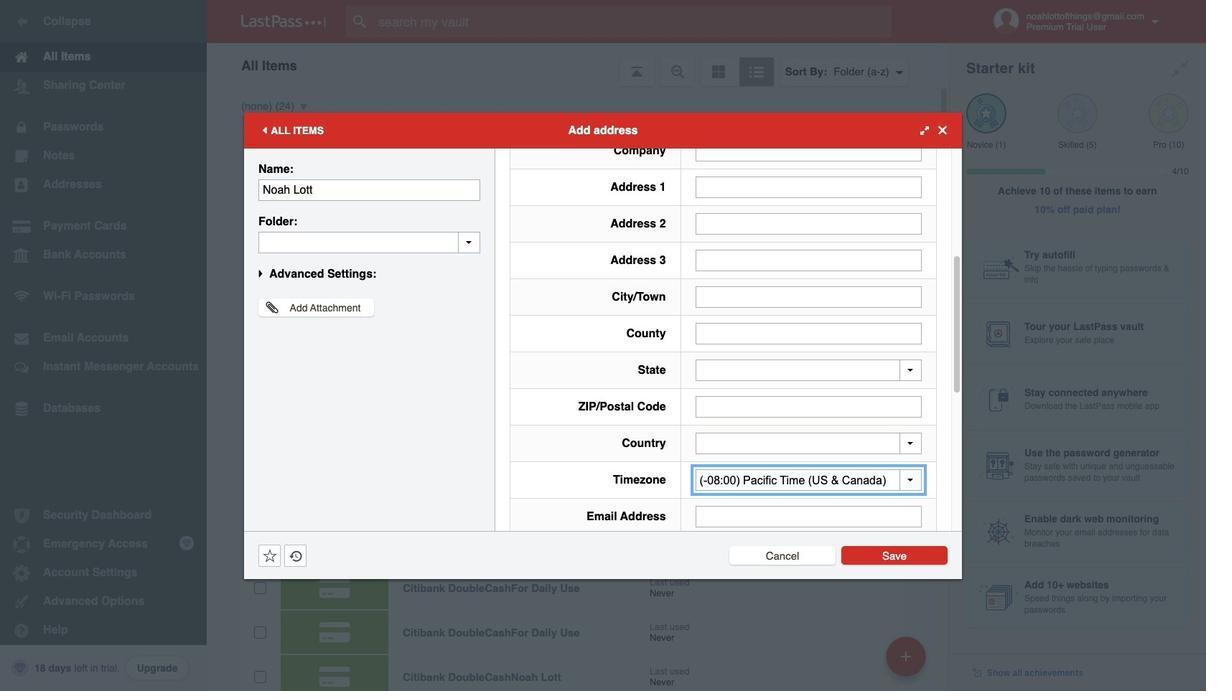 Task type: locate. For each thing, give the bounding box(es) containing it.
new item navigation
[[881, 633, 935, 691]]

None text field
[[695, 140, 922, 162], [695, 177, 922, 198], [258, 179, 480, 201], [695, 250, 922, 271], [695, 360, 922, 381], [695, 396, 922, 418], [695, 140, 922, 162], [695, 177, 922, 198], [258, 179, 480, 201], [695, 250, 922, 271], [695, 360, 922, 381], [695, 396, 922, 418]]

lastpass image
[[241, 15, 326, 28]]

Search search field
[[346, 6, 920, 37]]

dialog
[[244, 112, 962, 579]]

main navigation navigation
[[0, 0, 207, 691]]

new item image
[[901, 652, 911, 662]]

search my vault text field
[[346, 6, 920, 37]]

None text field
[[695, 213, 922, 235], [258, 232, 480, 253], [695, 286, 922, 308], [695, 323, 922, 345], [695, 506, 922, 528], [695, 213, 922, 235], [258, 232, 480, 253], [695, 286, 922, 308], [695, 323, 922, 345], [695, 506, 922, 528]]



Task type: describe. For each thing, give the bounding box(es) containing it.
vault options navigation
[[207, 43, 949, 86]]



